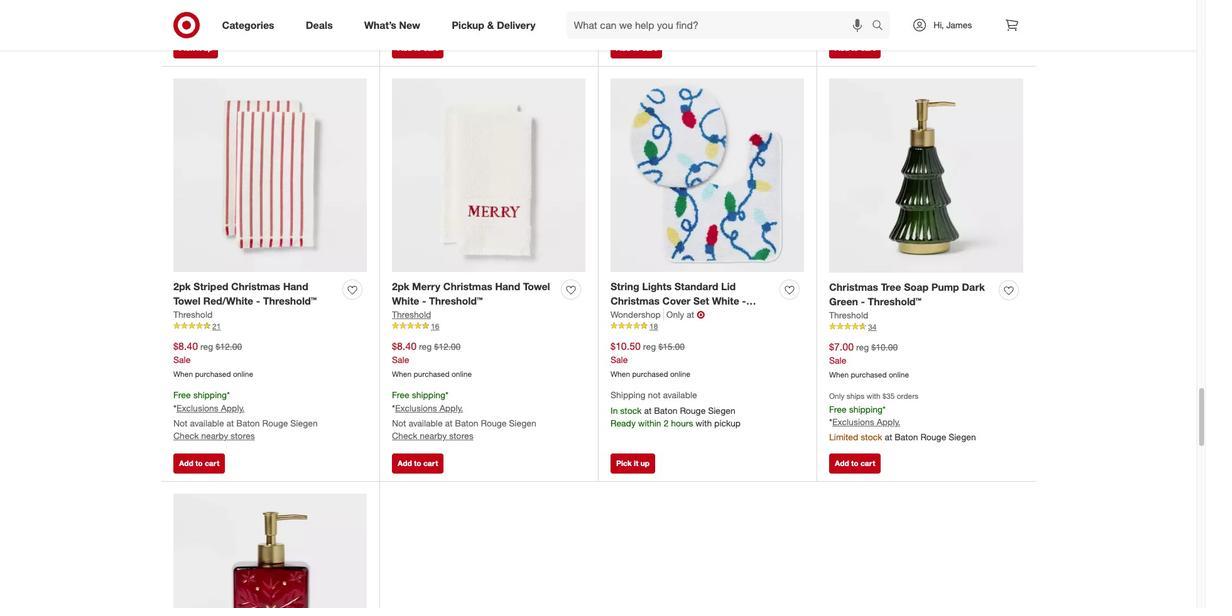Task type: vqa. For each thing, say whether or not it's contained in the screenshot.
"5" inside the taste out of 5
no



Task type: locate. For each thing, give the bounding box(es) containing it.
1 vertical spatial only
[[829, 392, 845, 401]]

wondershop™
[[611, 309, 676, 321]]

purchased down 21
[[195, 369, 231, 379]]

stock inside shipping not available in stock at  baton rouge siegen ready within 2 hours with pickup
[[620, 405, 642, 416]]

0 horizontal spatial $8.40 reg $12.00 sale when purchased online
[[173, 340, 253, 379]]

0 vertical spatial ready
[[829, 17, 854, 27]]

nearby
[[638, 3, 665, 13], [201, 430, 228, 441], [420, 430, 447, 441]]

2pk inside 2pk striped christmas hand towel red/white - threshold™
[[173, 280, 191, 293]]

0 horizontal spatial pick
[[179, 43, 195, 53]]

threshold™ inside christmas tree soap pump dark green - threshold™
[[868, 295, 922, 308]]

stores
[[668, 3, 692, 13], [231, 430, 255, 441], [449, 430, 473, 441]]

18
[[650, 321, 658, 331]]

when for string lights standard lid christmas cover set white - wondershop™
[[611, 369, 630, 379]]

only inside "wondershop only at ¬"
[[666, 309, 684, 320]]

2pk for 2pk striped christmas hand towel red/white - threshold™
[[173, 280, 191, 293]]

2 horizontal spatial check
[[611, 3, 636, 13]]

ready left search
[[829, 17, 854, 27]]

0 vertical spatial stock
[[839, 4, 860, 15]]

0 horizontal spatial pick it up button
[[173, 38, 218, 58]]

1 horizontal spatial free shipping * * exclusions apply. not available at baton rouge siegen check nearby stores
[[392, 390, 536, 441]]

up down categories link
[[203, 43, 212, 53]]

in inside shipping not available in stock at  baton rouge siegen ready within 2 hours with pickup
[[611, 405, 618, 416]]

only inside the only ships with $35 orders free shipping * * exclusions apply. limited stock at  baton rouge siegen
[[829, 392, 845, 401]]

0 horizontal spatial free
[[173, 390, 191, 400]]

deals
[[306, 19, 333, 31]]

sale
[[173, 354, 191, 365], [392, 354, 409, 365], [611, 354, 628, 365], [829, 355, 846, 365]]

hi,
[[934, 19, 944, 30]]

online inside $7.00 reg $10.00 sale when purchased online
[[889, 370, 909, 379]]

online down 21 link
[[233, 369, 253, 379]]

christmas snowflake soap pump - threshold™ image
[[173, 494, 367, 608], [173, 494, 367, 608]]

sale for christmas tree soap pump dark green - threshold™
[[829, 355, 846, 365]]

1 vertical spatial pick
[[616, 459, 632, 468]]

it for left pick it up 'button'
[[197, 43, 201, 53]]

0 horizontal spatial check nearby stores button
[[173, 430, 255, 442]]

limited
[[829, 432, 858, 443]]

0 horizontal spatial hours
[[671, 418, 693, 429]]

What can we help you find? suggestions appear below search field
[[566, 11, 875, 39]]

threshold™ up 21 link
[[263, 295, 317, 307]]

reg down 21
[[200, 341, 213, 352]]

christmas up red/white
[[231, 280, 280, 293]]

purchased down 16
[[414, 369, 450, 379]]

towel inside 2pk merry christmas hand towel white - threshold™
[[523, 280, 550, 293]]

reg down 18
[[643, 341, 656, 352]]

- for green
[[861, 295, 865, 308]]

stock left search button
[[839, 4, 860, 15]]

online up orders
[[889, 370, 909, 379]]

check for 2pk striped christmas hand towel red/white - threshold™
[[173, 430, 199, 441]]

delivery
[[497, 19, 536, 31]]

1 vertical spatial 2
[[664, 418, 669, 429]]

rouge inside shipping not available in stock at  baton rouge siegen ready within 2 hours with pickup
[[680, 405, 706, 416]]

1 horizontal spatial threshold link
[[392, 308, 431, 321]]

christmas up green
[[829, 281, 878, 293]]

0 horizontal spatial only
[[666, 309, 684, 320]]

2 horizontal spatial with
[[914, 17, 930, 27]]

0 horizontal spatial apply.
[[221, 403, 245, 414]]

stock down shipping
[[620, 405, 642, 416]]

$12.00 down 16
[[434, 341, 461, 352]]

1 horizontal spatial threshold
[[392, 309, 431, 320]]

up
[[203, 43, 212, 53], [641, 459, 650, 468]]

apply. inside the only ships with $35 orders free shipping * * exclusions apply. limited stock at  baton rouge siegen
[[877, 417, 900, 427]]

1 vertical spatial pick it up
[[616, 459, 650, 468]]

check nearby stores
[[611, 3, 692, 13]]

2 white from the left
[[712, 295, 739, 307]]

1 horizontal spatial shipping
[[412, 390, 445, 400]]

threshold™ inside 2pk striped christmas hand towel red/white - threshold™
[[263, 295, 317, 307]]

$8.40
[[173, 340, 198, 352], [392, 340, 416, 352]]

purchased inside $10.50 reg $15.00 sale when purchased online
[[632, 369, 668, 379]]

2pk left merry
[[392, 280, 409, 293]]

add
[[398, 43, 412, 53], [616, 43, 631, 53], [835, 43, 849, 53], [179, 459, 193, 468], [398, 459, 412, 468], [835, 459, 849, 468]]

1 2pk from the left
[[173, 280, 191, 293]]

free inside the only ships with $35 orders free shipping * * exclusions apply. limited stock at  baton rouge siegen
[[829, 404, 847, 414]]

1 horizontal spatial hand
[[495, 280, 520, 293]]

2 horizontal spatial apply.
[[877, 417, 900, 427]]

pick it up
[[179, 43, 212, 53], [616, 459, 650, 468]]

threshold™ inside 2pk merry christmas hand towel white - threshold™
[[429, 295, 483, 307]]

2 $8.40 from the left
[[392, 340, 416, 352]]

1 vertical spatial hours
[[671, 418, 693, 429]]

$7.00
[[829, 340, 854, 353]]

exclusions apply. button for red/white
[[176, 402, 245, 415]]

christmas inside christmas tree soap pump dark green - threshold™
[[829, 281, 878, 293]]

- down merry
[[422, 295, 426, 307]]

orders
[[897, 392, 919, 401]]

2 horizontal spatial nearby
[[638, 3, 665, 13]]

- up 21 link
[[256, 295, 260, 307]]

threshold™ down tree on the right top of the page
[[868, 295, 922, 308]]

1 horizontal spatial with
[[867, 392, 881, 401]]

threshold down green
[[829, 309, 868, 320]]

2pk merry christmas hand towel white - threshold™ image
[[392, 79, 585, 272], [392, 79, 585, 272]]

search button
[[866, 11, 897, 41]]

$8.40 for 2pk striped christmas hand towel red/white - threshold™
[[173, 340, 198, 352]]

1 white from the left
[[392, 295, 419, 307]]

1 horizontal spatial pickup
[[933, 17, 959, 27]]

1 horizontal spatial free
[[392, 390, 409, 400]]

1 horizontal spatial up
[[641, 459, 650, 468]]

sale inside $10.50 reg $15.00 sale when purchased online
[[611, 354, 628, 365]]

tree
[[881, 281, 901, 293]]

0 horizontal spatial check
[[173, 430, 199, 441]]

1 vertical spatial within
[[638, 418, 661, 429]]

reg down 16
[[419, 341, 432, 352]]

2pk
[[173, 280, 191, 293], [392, 280, 409, 293]]

white inside string lights standard lid christmas cover set white - wondershop™
[[712, 295, 739, 307]]

2 2pk from the left
[[392, 280, 409, 293]]

with inside the only ships with $35 orders free shipping * * exclusions apply. limited stock at  baton rouge siegen
[[867, 392, 881, 401]]

1 vertical spatial in
[[611, 405, 618, 416]]

0 horizontal spatial $12.00
[[216, 341, 242, 352]]

towel for 2pk striped christmas hand towel red/white - threshold™
[[173, 295, 200, 307]]

0 horizontal spatial ready
[[611, 418, 636, 429]]

- right set
[[742, 295, 746, 307]]

2 not from the left
[[392, 418, 406, 429]]

at inside the only ships with $35 orders free shipping * * exclusions apply. limited stock at  baton rouge siegen
[[885, 432, 892, 443]]

christmas inside 2pk striped christmas hand towel red/white - threshold™
[[231, 280, 280, 293]]

shipping
[[193, 390, 227, 400], [412, 390, 445, 400], [849, 404, 883, 414]]

reg for cover
[[643, 341, 656, 352]]

apply. for red/white
[[221, 403, 245, 414]]

0 horizontal spatial within
[[638, 418, 661, 429]]

not
[[648, 390, 661, 400]]

hand inside 2pk striped christmas hand towel red/white - threshold™
[[283, 280, 308, 293]]

1 horizontal spatial hours
[[890, 17, 912, 27]]

wondershop link
[[611, 308, 664, 321]]

2pk striped christmas hand towel red/white - threshold™ image
[[173, 79, 367, 272], [173, 79, 367, 272]]

hand inside 2pk merry christmas hand towel white - threshold™
[[495, 280, 520, 293]]

1 horizontal spatial stores
[[449, 430, 473, 441]]

sale for string lights standard lid christmas cover set white - wondershop™
[[611, 354, 628, 365]]

1 horizontal spatial it
[[634, 459, 638, 468]]

1 horizontal spatial apply.
[[440, 403, 463, 414]]

check
[[611, 3, 636, 13], [173, 430, 199, 441], [392, 430, 417, 441]]

2pk merry christmas hand towel white - threshold™
[[392, 280, 550, 307]]

0 horizontal spatial 2pk
[[173, 280, 191, 293]]

1 horizontal spatial ready
[[829, 17, 854, 27]]

reg inside $10.50 reg $15.00 sale when purchased online
[[643, 341, 656, 352]]

towel inside 2pk striped christmas hand towel red/white - threshold™
[[173, 295, 200, 307]]

siegen inside shipping not available in stock at  baton rouge siegen ready within 2 hours with pickup
[[708, 405, 735, 416]]

purchased for cover
[[632, 369, 668, 379]]

shipping for white
[[412, 390, 445, 400]]

2 vertical spatial with
[[696, 418, 712, 429]]

exclusions apply. button
[[176, 402, 245, 415], [395, 402, 463, 415], [832, 416, 900, 429]]

only down cover
[[666, 309, 684, 320]]

2pk striped christmas hand towel red/white - threshold™
[[173, 280, 317, 307]]

$12.00 down 21
[[216, 341, 242, 352]]

0 horizontal spatial towel
[[173, 295, 200, 307]]

- inside 2pk striped christmas hand towel red/white - threshold™
[[256, 295, 260, 307]]

0 horizontal spatial threshold link
[[173, 308, 212, 321]]

purchased for red/white
[[195, 369, 231, 379]]

2 $8.40 reg $12.00 sale when purchased online from the left
[[392, 340, 472, 379]]

2 horizontal spatial threshold
[[829, 309, 868, 320]]

1 horizontal spatial towel
[[523, 280, 550, 293]]

0 vertical spatial towel
[[523, 280, 550, 293]]

1 horizontal spatial pick
[[616, 459, 632, 468]]

1 horizontal spatial in
[[829, 4, 836, 15]]

0 vertical spatial with
[[914, 17, 930, 27]]

christmas right merry
[[443, 280, 492, 293]]

stock right limited on the right bottom of page
[[861, 432, 882, 443]]

within
[[857, 17, 880, 27], [638, 418, 661, 429]]

1 vertical spatial stock
[[620, 405, 642, 416]]

1 vertical spatial with
[[867, 392, 881, 401]]

21 link
[[173, 321, 367, 332]]

threshold™ for green
[[868, 295, 922, 308]]

within inside shipping not available in stock at  baton rouge siegen ready within 2 hours with pickup
[[638, 418, 661, 429]]

2 horizontal spatial shipping
[[849, 404, 883, 414]]

$10.50 reg $15.00 sale when purchased online
[[611, 340, 690, 379]]

ready down shipping
[[611, 418, 636, 429]]

$8.40 reg $12.00 sale when purchased online
[[173, 340, 253, 379], [392, 340, 472, 379]]

threshold
[[173, 309, 212, 320], [392, 309, 431, 320], [829, 309, 868, 320]]

threshold link for red/white
[[173, 308, 212, 321]]

in
[[829, 4, 836, 15], [611, 405, 618, 416]]

shipping inside the only ships with $35 orders free shipping * * exclusions apply. limited stock at  baton rouge siegen
[[849, 404, 883, 414]]

0 horizontal spatial exclusions apply. button
[[176, 402, 245, 415]]

when inside $10.50 reg $15.00 sale when purchased online
[[611, 369, 630, 379]]

2
[[882, 17, 887, 27], [664, 418, 669, 429]]

cart
[[423, 43, 438, 53], [642, 43, 657, 53], [861, 43, 875, 53], [205, 459, 219, 468], [423, 459, 438, 468], [861, 459, 875, 468]]

white
[[392, 295, 419, 307], [712, 295, 739, 307]]

at inside shipping not available in stock at  baton rouge siegen ready within 2 hours with pickup
[[644, 405, 652, 416]]

2pk inside 2pk merry christmas hand towel white - threshold™
[[392, 280, 409, 293]]

$15.00
[[658, 341, 685, 352]]

$35
[[883, 392, 895, 401]]

2 $12.00 from the left
[[434, 341, 461, 352]]

christmas tree soap pump dark green - threshold™
[[829, 281, 985, 308]]

cover
[[662, 295, 691, 307]]

0 horizontal spatial up
[[203, 43, 212, 53]]

it
[[197, 43, 201, 53], [634, 459, 638, 468]]

threshold™ up 16
[[429, 295, 483, 307]]

free for 2pk striped christmas hand towel red/white - threshold™
[[173, 390, 191, 400]]

reg
[[200, 341, 213, 352], [419, 341, 432, 352], [643, 341, 656, 352], [856, 342, 869, 352]]

up down shipping not available in stock at  baton rouge siegen ready within 2 hours with pickup
[[641, 459, 650, 468]]

hand up 16 "link"
[[495, 280, 520, 293]]

0 vertical spatial pickup
[[933, 17, 959, 27]]

purchased inside $7.00 reg $10.00 sale when purchased online
[[851, 370, 887, 379]]

2pk left striped
[[173, 280, 191, 293]]

only left ships
[[829, 392, 845, 401]]

white down lid
[[712, 295, 739, 307]]

online down 16 "link"
[[452, 369, 472, 379]]

threshold link for green
[[829, 309, 868, 321]]

shipping for red/white
[[193, 390, 227, 400]]

16 link
[[392, 321, 585, 332]]

2 vertical spatial stock
[[861, 432, 882, 443]]

it for pick it up 'button' to the right
[[634, 459, 638, 468]]

1 horizontal spatial nearby
[[420, 430, 447, 441]]

purchased up not at the right bottom
[[632, 369, 668, 379]]

threshold link down green
[[829, 309, 868, 321]]

threshold link up 16
[[392, 308, 431, 321]]

0 horizontal spatial $8.40
[[173, 340, 198, 352]]

available for 2pk merry christmas hand towel white - threshold™
[[409, 418, 443, 429]]

1 horizontal spatial $8.40
[[392, 340, 416, 352]]

1 not from the left
[[173, 418, 188, 429]]

0 horizontal spatial pick it up
[[179, 43, 212, 53]]

1 vertical spatial up
[[641, 459, 650, 468]]

when for 2pk striped christmas hand towel red/white - threshold™
[[173, 369, 193, 379]]

christmas tree soap pump dark green - threshold™ image
[[829, 79, 1023, 273], [829, 79, 1023, 273]]

stores for 2pk striped christmas hand towel red/white - threshold™
[[231, 430, 255, 441]]

stock inside the only ships with $35 orders free shipping * * exclusions apply. limited stock at  baton rouge siegen
[[861, 432, 882, 443]]

0 vertical spatial up
[[203, 43, 212, 53]]

to
[[414, 43, 421, 53], [633, 43, 640, 53], [851, 43, 858, 53], [195, 459, 203, 468], [414, 459, 421, 468], [851, 459, 858, 468]]

1 vertical spatial towel
[[173, 295, 200, 307]]

reg for white
[[419, 341, 432, 352]]

hours
[[890, 17, 912, 27], [671, 418, 693, 429]]

pump
[[931, 281, 959, 293]]

2 inside in stock at  baton rouge siegen ready within 2 hours with pickup
[[882, 17, 887, 27]]

free shipping * * exclusions apply. not available at baton rouge siegen check nearby stores
[[173, 390, 318, 441], [392, 390, 536, 441]]

1 horizontal spatial not
[[392, 418, 406, 429]]

threshold link up 21
[[173, 308, 212, 321]]

at
[[863, 4, 870, 15], [687, 309, 694, 320], [644, 405, 652, 416], [226, 418, 234, 429], [445, 418, 453, 429], [885, 432, 892, 443]]

add to cart
[[398, 43, 438, 53], [616, 43, 657, 53], [835, 43, 875, 53], [179, 459, 219, 468], [398, 459, 438, 468], [835, 459, 875, 468]]

0 horizontal spatial threshold
[[173, 309, 212, 320]]

available
[[663, 390, 697, 400], [190, 418, 224, 429], [409, 418, 443, 429]]

0 horizontal spatial in
[[611, 405, 618, 416]]

online
[[233, 369, 253, 379], [452, 369, 472, 379], [670, 369, 690, 379], [889, 370, 909, 379]]

0 horizontal spatial hand
[[283, 280, 308, 293]]

sale for 2pk striped christmas hand towel red/white - threshold™
[[173, 354, 191, 365]]

- for white
[[422, 295, 426, 307]]

online down $15.00
[[670, 369, 690, 379]]

reg right $7.00
[[856, 342, 869, 352]]

0 horizontal spatial free shipping * * exclusions apply. not available at baton rouge siegen check nearby stores
[[173, 390, 318, 441]]

0 vertical spatial pick
[[179, 43, 195, 53]]

0 horizontal spatial nearby
[[201, 430, 228, 441]]

sale inside $7.00 reg $10.00 sale when purchased online
[[829, 355, 846, 365]]

0 vertical spatial only
[[666, 309, 684, 320]]

reg inside $7.00 reg $10.00 sale when purchased online
[[856, 342, 869, 352]]

online inside $10.50 reg $15.00 sale when purchased online
[[670, 369, 690, 379]]

up for left pick it up 'button'
[[203, 43, 212, 53]]

white down merry
[[392, 295, 419, 307]]

1 free shipping * * exclusions apply. not available at baton rouge siegen check nearby stores from the left
[[173, 390, 318, 441]]

0 vertical spatial pick it up button
[[173, 38, 218, 58]]

check inside button
[[611, 3, 636, 13]]

0 horizontal spatial threshold™
[[263, 295, 317, 307]]

0 horizontal spatial 2
[[664, 418, 669, 429]]

add to cart button
[[392, 38, 444, 58], [611, 38, 662, 58], [829, 38, 881, 58], [173, 453, 225, 474], [392, 453, 444, 474], [829, 453, 881, 474]]

1 hand from the left
[[283, 280, 308, 293]]

$12.00 for white
[[434, 341, 461, 352]]

threshold™ for red/white
[[263, 295, 317, 307]]

hours inside in stock at  baton rouge siegen ready within 2 hours with pickup
[[890, 17, 912, 27]]

rouge inside the only ships with $35 orders free shipping * * exclusions apply. limited stock at  baton rouge siegen
[[921, 432, 946, 443]]

baton inside the only ships with $35 orders free shipping * * exclusions apply. limited stock at  baton rouge siegen
[[895, 432, 918, 443]]

baton
[[873, 4, 896, 15], [654, 405, 678, 416], [236, 418, 260, 429], [455, 418, 478, 429], [895, 432, 918, 443]]

1 horizontal spatial 2pk
[[392, 280, 409, 293]]

exclusions
[[176, 403, 218, 414], [395, 403, 437, 414], [832, 417, 874, 427]]

1 $8.40 from the left
[[173, 340, 198, 352]]

threshold link for white
[[392, 308, 431, 321]]

0 horizontal spatial exclusions
[[176, 403, 218, 414]]

reg for red/white
[[200, 341, 213, 352]]

0 vertical spatial in
[[829, 4, 836, 15]]

pick
[[179, 43, 195, 53], [616, 459, 632, 468]]

threshold up 16
[[392, 309, 431, 320]]

purchased for white
[[414, 369, 450, 379]]

threshold link
[[173, 308, 212, 321], [392, 308, 431, 321], [829, 309, 868, 321]]

pickup inside in stock at  baton rouge siegen ready within 2 hours with pickup
[[933, 17, 959, 27]]

$8.40 reg $12.00 sale when purchased online down 16
[[392, 340, 472, 379]]

- inside string lights standard lid christmas cover set white - wondershop™
[[742, 295, 746, 307]]

pickup
[[933, 17, 959, 27], [714, 418, 741, 429]]

threshold for red/white
[[173, 309, 212, 320]]

0 horizontal spatial stock
[[620, 405, 642, 416]]

free shipping * * exclusions apply. not available at baton rouge siegen check nearby stores for white
[[392, 390, 536, 441]]

check nearby stores button for 2pk merry christmas hand towel white - threshold™
[[392, 430, 473, 442]]

towel up 16 "link"
[[523, 280, 550, 293]]

wondershop
[[611, 309, 661, 320]]

0 horizontal spatial with
[[696, 418, 712, 429]]

1 $8.40 reg $12.00 sale when purchased online from the left
[[173, 340, 253, 379]]

towel down striped
[[173, 295, 200, 307]]

- right green
[[861, 295, 865, 308]]

within inside in stock at  baton rouge siegen ready within 2 hours with pickup
[[857, 17, 880, 27]]

0 vertical spatial pick it up
[[179, 43, 212, 53]]

1 vertical spatial pick it up button
[[611, 453, 655, 474]]

1 horizontal spatial exclusions apply. button
[[395, 402, 463, 415]]

categories
[[222, 19, 274, 31]]

not
[[173, 418, 188, 429], [392, 418, 406, 429]]

1 vertical spatial it
[[634, 459, 638, 468]]

in down shipping
[[611, 405, 618, 416]]

up for pick it up 'button' to the right
[[641, 459, 650, 468]]

online for cover
[[670, 369, 690, 379]]

stock
[[839, 4, 860, 15], [620, 405, 642, 416], [861, 432, 882, 443]]

in left search button
[[829, 4, 836, 15]]

online for green
[[889, 370, 909, 379]]

1 horizontal spatial 2
[[882, 17, 887, 27]]

at inside in stock at  baton rouge siegen ready within 2 hours with pickup
[[863, 4, 870, 15]]

when for christmas tree soap pump dark green - threshold™
[[829, 370, 849, 379]]

christmas up wondershop
[[611, 295, 660, 307]]

2 hand from the left
[[495, 280, 520, 293]]

pickup & delivery
[[452, 19, 536, 31]]

1 horizontal spatial available
[[409, 418, 443, 429]]

hand up 21 link
[[283, 280, 308, 293]]

pick for left pick it up 'button'
[[179, 43, 195, 53]]

1 $12.00 from the left
[[216, 341, 242, 352]]

1 vertical spatial pickup
[[714, 418, 741, 429]]

with
[[914, 17, 930, 27], [867, 392, 881, 401], [696, 418, 712, 429]]

2 free shipping * * exclusions apply. not available at baton rouge siegen check nearby stores from the left
[[392, 390, 536, 441]]

purchased up ships
[[851, 370, 887, 379]]

threshold up 21
[[173, 309, 212, 320]]

threshold™
[[263, 295, 317, 307], [429, 295, 483, 307], [868, 295, 922, 308]]

towel
[[523, 280, 550, 293], [173, 295, 200, 307]]

1 vertical spatial ready
[[611, 418, 636, 429]]

2 horizontal spatial exclusions apply. button
[[832, 416, 900, 429]]

2 horizontal spatial stock
[[861, 432, 882, 443]]

0 horizontal spatial stores
[[231, 430, 255, 441]]

2 horizontal spatial exclusions
[[832, 417, 874, 427]]

string lights standard lid christmas cover set white - wondershop™
[[611, 280, 746, 321]]

not for 2pk striped christmas hand towel red/white - threshold™
[[173, 418, 188, 429]]

1 horizontal spatial $12.00
[[434, 341, 461, 352]]

christmas inside 2pk merry christmas hand towel white - threshold™
[[443, 280, 492, 293]]

string lights standard lid christmas cover set white - wondershop™ image
[[611, 79, 804, 272], [611, 79, 804, 272]]

0 vertical spatial hours
[[890, 17, 912, 27]]

$8.40 reg $12.00 sale when purchased online down 21
[[173, 340, 253, 379]]

rouge
[[899, 4, 924, 15], [680, 405, 706, 416], [262, 418, 288, 429], [481, 418, 507, 429], [921, 432, 946, 443]]

0 horizontal spatial it
[[197, 43, 201, 53]]

-
[[256, 295, 260, 307], [422, 295, 426, 307], [742, 295, 746, 307], [861, 295, 865, 308]]

at inside "wondershop only at ¬"
[[687, 309, 694, 320]]

$12.00
[[216, 341, 242, 352], [434, 341, 461, 352]]

siegen inside in stock at  baton rouge siegen ready within 2 hours with pickup
[[927, 4, 954, 15]]

*
[[227, 390, 230, 400], [445, 390, 449, 400], [173, 403, 176, 414], [392, 403, 395, 414], [883, 404, 886, 414], [829, 417, 832, 427]]

wondershop only at ¬
[[611, 308, 705, 321]]

when inside $7.00 reg $10.00 sale when purchased online
[[829, 370, 849, 379]]

when for 2pk merry christmas hand towel white - threshold™
[[392, 369, 412, 379]]

when
[[173, 369, 193, 379], [392, 369, 412, 379], [611, 369, 630, 379], [829, 370, 849, 379]]

- inside 2pk merry christmas hand towel white - threshold™
[[422, 295, 426, 307]]

- inside christmas tree soap pump dark green - threshold™
[[861, 295, 865, 308]]

only
[[666, 309, 684, 320], [829, 392, 845, 401]]

0 horizontal spatial not
[[173, 418, 188, 429]]

hand for 2pk merry christmas hand towel white - threshold™
[[495, 280, 520, 293]]

2 horizontal spatial stores
[[668, 3, 692, 13]]

$10.00
[[871, 342, 898, 352]]

0 horizontal spatial pickup
[[714, 418, 741, 429]]

check nearby stores button
[[611, 2, 692, 15], [173, 430, 255, 442], [392, 430, 473, 442]]

0 horizontal spatial shipping
[[193, 390, 227, 400]]

$8.40 for 2pk merry christmas hand towel white - threshold™
[[392, 340, 416, 352]]



Task type: describe. For each thing, give the bounding box(es) containing it.
christmas tree soap pump dark green - threshold™ link
[[829, 280, 994, 309]]

free for 2pk merry christmas hand towel white - threshold™
[[392, 390, 409, 400]]

sale for 2pk merry christmas hand towel white - threshold™
[[392, 354, 409, 365]]

stores inside button
[[668, 3, 692, 13]]

reg for green
[[856, 342, 869, 352]]

green
[[829, 295, 858, 308]]

$10.50
[[611, 340, 641, 352]]

online for red/white
[[233, 369, 253, 379]]

pickup
[[452, 19, 484, 31]]

new
[[399, 19, 420, 31]]

hand for 2pk striped christmas hand towel red/white - threshold™
[[283, 280, 308, 293]]

exclusions apply. button for white
[[395, 402, 463, 415]]

2pk for 2pk merry christmas hand towel white - threshold™
[[392, 280, 409, 293]]

shipping
[[611, 390, 645, 400]]

&
[[487, 19, 494, 31]]

exclusions for red/white
[[176, 403, 218, 414]]

string lights standard lid christmas cover set white - wondershop™ link
[[611, 280, 775, 321]]

18 link
[[611, 321, 804, 332]]

lid
[[721, 280, 736, 293]]

what's
[[364, 19, 396, 31]]

threshold for white
[[392, 309, 431, 320]]

1 horizontal spatial pick it up
[[616, 459, 650, 468]]

in stock at  baton rouge siegen ready within 2 hours with pickup
[[829, 4, 959, 27]]

deals link
[[295, 11, 348, 39]]

online for white
[[452, 369, 472, 379]]

$7.00 reg $10.00 sale when purchased online
[[829, 340, 909, 379]]

shipping not available in stock at  baton rouge siegen ready within 2 hours with pickup
[[611, 390, 741, 429]]

baton inside shipping not available in stock at  baton rouge siegen ready within 2 hours with pickup
[[654, 405, 678, 416]]

$12.00 for red/white
[[216, 341, 242, 352]]

ready inside in stock at  baton rouge siegen ready within 2 hours with pickup
[[829, 17, 854, 27]]

nearby for 2pk striped christmas hand towel red/white - threshold™
[[201, 430, 228, 441]]

stock inside in stock at  baton rouge siegen ready within 2 hours with pickup
[[839, 4, 860, 15]]

with inside shipping not available in stock at  baton rouge siegen ready within 2 hours with pickup
[[696, 418, 712, 429]]

stores for 2pk merry christmas hand towel white - threshold™
[[449, 430, 473, 441]]

white inside 2pk merry christmas hand towel white - threshold™
[[392, 295, 419, 307]]

in inside in stock at  baton rouge siegen ready within 2 hours with pickup
[[829, 4, 836, 15]]

threshold™ for white
[[429, 295, 483, 307]]

hi, james
[[934, 19, 972, 30]]

pickup & delivery link
[[441, 11, 551, 39]]

available inside shipping not available in stock at  baton rouge siegen ready within 2 hours with pickup
[[663, 390, 697, 400]]

- for red/white
[[256, 295, 260, 307]]

merry
[[412, 280, 440, 293]]

dark
[[962, 281, 985, 293]]

¬
[[697, 308, 705, 321]]

2 inside shipping not available in stock at  baton rouge siegen ready within 2 hours with pickup
[[664, 418, 669, 429]]

james
[[946, 19, 972, 30]]

apply. for white
[[440, 403, 463, 414]]

34
[[868, 322, 877, 331]]

check nearby stores button for 2pk striped christmas hand towel red/white - threshold™
[[173, 430, 255, 442]]

ships
[[847, 392, 865, 401]]

purchased for green
[[851, 370, 887, 379]]

hours inside shipping not available in stock at  baton rouge siegen ready within 2 hours with pickup
[[671, 418, 693, 429]]

categories link
[[211, 11, 290, 39]]

exclusions for white
[[395, 403, 437, 414]]

towel for 2pk merry christmas hand towel white - threshold™
[[523, 280, 550, 293]]

standard
[[674, 280, 718, 293]]

baton inside in stock at  baton rouge siegen ready within 2 hours with pickup
[[873, 4, 896, 15]]

what's new link
[[354, 11, 436, 39]]

pickup inside shipping not available in stock at  baton rouge siegen ready within 2 hours with pickup
[[714, 418, 741, 429]]

search
[[866, 20, 897, 32]]

free shipping * * exclusions apply. not available at baton rouge siegen check nearby stores for red/white
[[173, 390, 318, 441]]

exclusions inside the only ships with $35 orders free shipping * * exclusions apply. limited stock at  baton rouge siegen
[[832, 417, 874, 427]]

2 horizontal spatial check nearby stores button
[[611, 2, 692, 15]]

what's new
[[364, 19, 420, 31]]

2pk striped christmas hand towel red/white - threshold™ link
[[173, 280, 337, 308]]

nearby for 2pk merry christmas hand towel white - threshold™
[[420, 430, 447, 441]]

lights
[[642, 280, 672, 293]]

not for 2pk merry christmas hand towel white - threshold™
[[392, 418, 406, 429]]

with inside in stock at  baton rouge siegen ready within 2 hours with pickup
[[914, 17, 930, 27]]

threshold for green
[[829, 309, 868, 320]]

2pk merry christmas hand towel white - threshold™ link
[[392, 280, 556, 308]]

check for 2pk merry christmas hand towel white - threshold™
[[392, 430, 417, 441]]

striped
[[194, 280, 228, 293]]

$8.40 reg $12.00 sale when purchased online for white
[[392, 340, 472, 379]]

set
[[693, 295, 709, 307]]

rouge inside in stock at  baton rouge siegen ready within 2 hours with pickup
[[899, 4, 924, 15]]

string
[[611, 280, 639, 293]]

red/white
[[203, 295, 253, 307]]

1 horizontal spatial pick it up button
[[611, 453, 655, 474]]

pick for pick it up 'button' to the right
[[616, 459, 632, 468]]

21
[[212, 321, 221, 331]]

$8.40 reg $12.00 sale when purchased online for red/white
[[173, 340, 253, 379]]

only ships with $35 orders free shipping * * exclusions apply. limited stock at  baton rouge siegen
[[829, 392, 976, 443]]

christmas inside string lights standard lid christmas cover set white - wondershop™
[[611, 295, 660, 307]]

34 link
[[829, 321, 1023, 332]]

nearby inside button
[[638, 3, 665, 13]]

16
[[431, 321, 439, 331]]

siegen inside the only ships with $35 orders free shipping * * exclusions apply. limited stock at  baton rouge siegen
[[949, 432, 976, 443]]

available for 2pk striped christmas hand towel red/white - threshold™
[[190, 418, 224, 429]]

ready inside shipping not available in stock at  baton rouge siegen ready within 2 hours with pickup
[[611, 418, 636, 429]]

soap
[[904, 281, 929, 293]]



